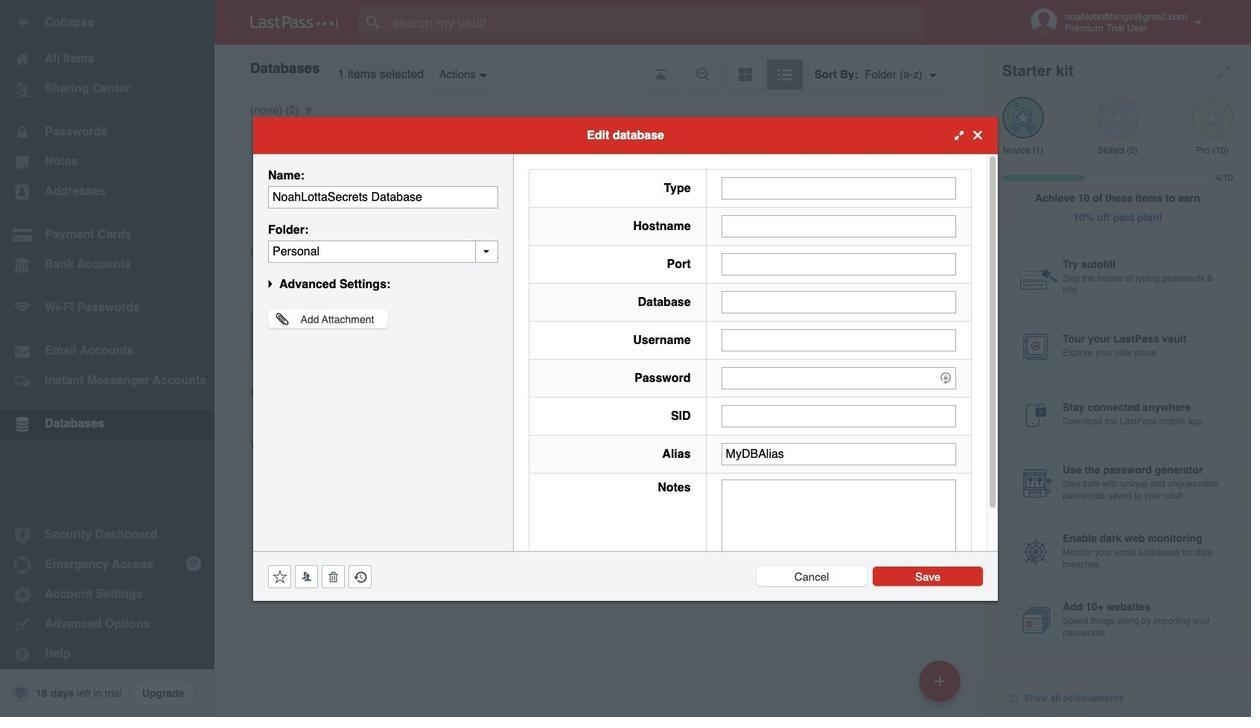 Task type: describe. For each thing, give the bounding box(es) containing it.
new item image
[[935, 676, 945, 687]]

new item navigation
[[914, 656, 970, 717]]

search my vault text field
[[359, 6, 954, 39]]

Search search field
[[359, 6, 954, 39]]

vault options navigation
[[215, 45, 985, 89]]

main navigation navigation
[[0, 0, 215, 717]]



Task type: locate. For each thing, give the bounding box(es) containing it.
dialog
[[253, 117, 998, 601]]

None text field
[[722, 177, 957, 199], [722, 215, 957, 237], [722, 253, 957, 275], [722, 291, 957, 313], [722, 405, 957, 427], [722, 443, 957, 465], [722, 177, 957, 199], [722, 215, 957, 237], [722, 253, 957, 275], [722, 291, 957, 313], [722, 405, 957, 427], [722, 443, 957, 465]]

None text field
[[268, 186, 498, 208], [268, 240, 498, 263], [722, 329, 957, 351], [722, 479, 957, 572], [268, 186, 498, 208], [268, 240, 498, 263], [722, 329, 957, 351], [722, 479, 957, 572]]

None password field
[[722, 367, 957, 389]]

lastpass image
[[250, 16, 338, 29]]



